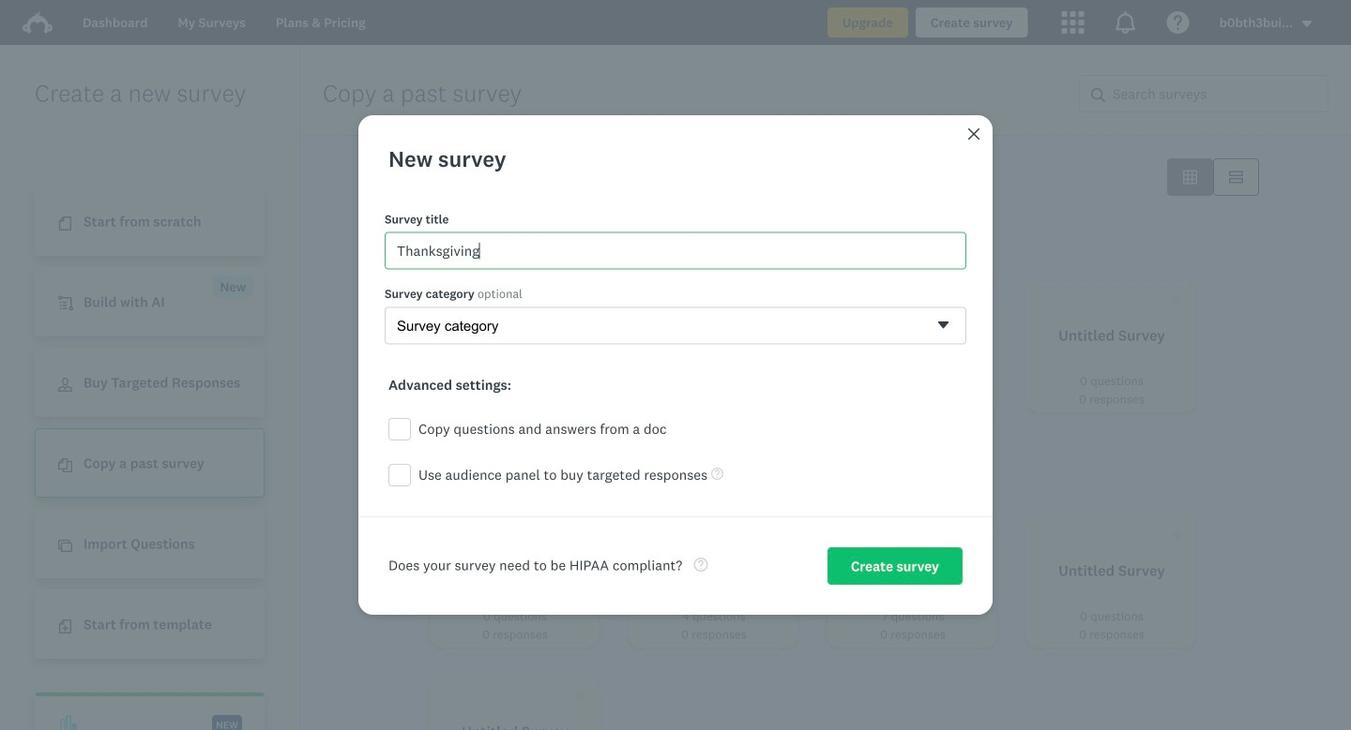 Task type: describe. For each thing, give the bounding box(es) containing it.
help icon image
[[1167, 11, 1189, 34]]

documentplus image
[[58, 620, 72, 635]]

1 vertical spatial starfilled image
[[1170, 528, 1184, 542]]

grid image
[[1183, 170, 1197, 184]]

clone image
[[58, 540, 72, 554]]

close image
[[968, 129, 980, 140]]

search image
[[1091, 88, 1105, 102]]

1 brand logo image from the top
[[23, 8, 53, 38]]

documentclone image
[[58, 459, 72, 473]]

close image
[[966, 127, 981, 142]]

notification center icon image
[[1114, 11, 1137, 34]]

help image
[[711, 468, 724, 480]]

document image
[[58, 217, 72, 231]]

2 brand logo image from the top
[[23, 11, 53, 34]]



Task type: vqa. For each thing, say whether or not it's contained in the screenshot.
leftmost Products Icon
no



Task type: locate. For each thing, give the bounding box(es) containing it.
Survey name field
[[385, 232, 966, 270]]

products icon image
[[1062, 11, 1084, 34], [1062, 11, 1084, 34]]

0 horizontal spatial starfilled image
[[573, 293, 587, 307]]

brand logo image
[[23, 8, 53, 38], [23, 11, 53, 34]]

user image
[[58, 378, 72, 392]]

dialog
[[358, 115, 993, 616]]

starfilled image
[[573, 293, 587, 307], [1170, 528, 1184, 542]]

help image
[[694, 558, 708, 572]]

Search surveys field
[[1105, 76, 1328, 112]]

starfilled image
[[772, 293, 786, 307], [1170, 293, 1184, 307], [971, 528, 985, 542], [573, 690, 587, 704]]

1 horizontal spatial starfilled image
[[1170, 528, 1184, 542]]

0 vertical spatial starfilled image
[[573, 293, 587, 307]]

textboxmultiple image
[[1229, 170, 1243, 184]]

dropdown arrow icon image
[[1300, 17, 1314, 30], [1302, 21, 1312, 27]]



